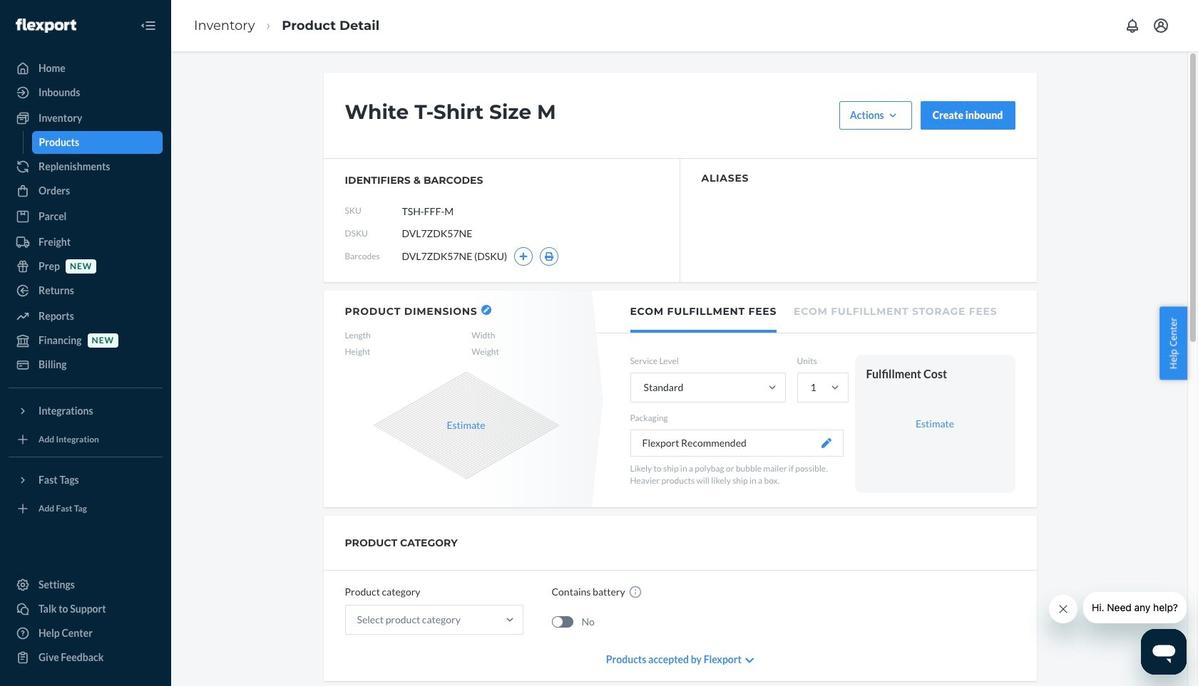 Task type: vqa. For each thing, say whether or not it's contained in the screenshot.
TAB
yes



Task type: describe. For each thing, give the bounding box(es) containing it.
pen image
[[821, 439, 831, 449]]

pencil alt image
[[483, 307, 489, 313]]

chevron down image
[[745, 656, 754, 666]]

plus image
[[519, 253, 528, 261]]



Task type: locate. For each thing, give the bounding box(es) containing it.
0 horizontal spatial tab
[[630, 291, 777, 333]]

close navigation image
[[140, 17, 157, 34]]

tab
[[630, 291, 777, 333], [794, 291, 997, 330]]

1 horizontal spatial tab
[[794, 291, 997, 330]]

breadcrumbs navigation
[[183, 5, 391, 47]]

1 tab from the left
[[630, 291, 777, 333]]

print image
[[544, 253, 554, 261]]

tab list
[[596, 291, 1037, 334]]

open notifications image
[[1124, 17, 1141, 34]]

2 tab from the left
[[794, 291, 997, 330]]

open account menu image
[[1153, 17, 1170, 34]]

flexport logo image
[[16, 18, 77, 33]]

None text field
[[402, 198, 508, 225]]



